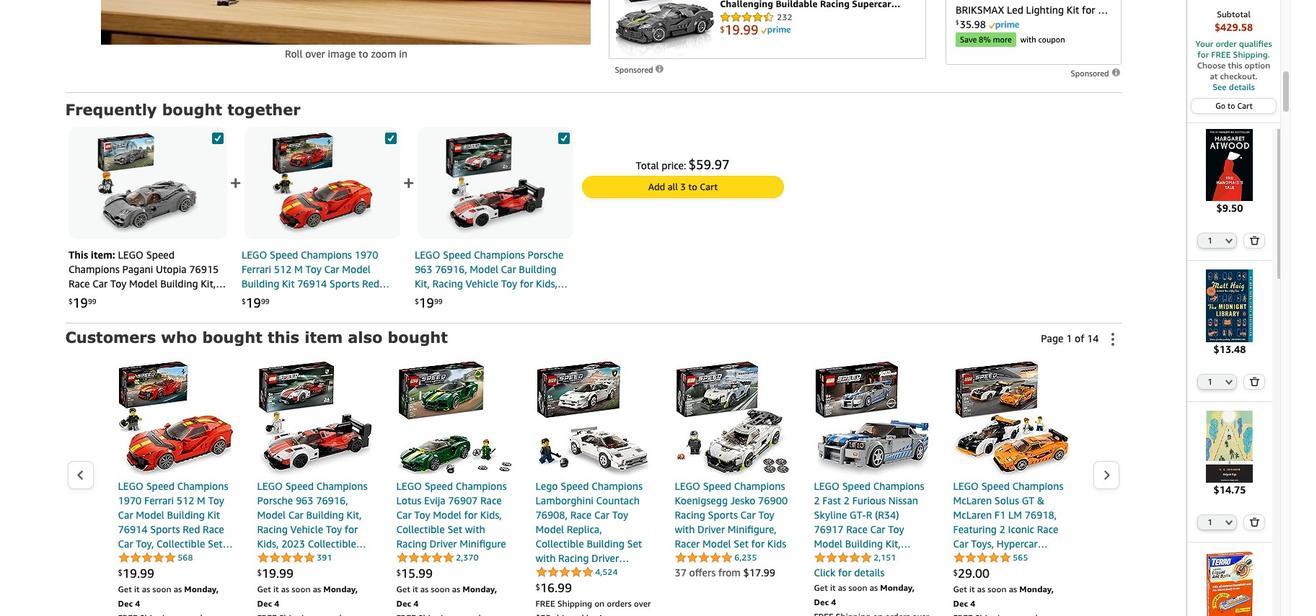 Task type: vqa. For each thing, say whether or not it's contained in the screenshot.
the right Help
no



Task type: describe. For each thing, give the bounding box(es) containing it.
lego speed champions pagani utopia 76915 race car toy model building kit, italian hypercar, collectible racing vehicle, 2023 image
[[97, 133, 198, 234]]

76908,
[[536, 510, 568, 522]]

minifigure inside the lego speed champions lamborghini countach 76908, race car toy model replica, collectible building set with racing driver minifigure
[[536, 567, 582, 580]]

nissan
[[889, 495, 919, 507]]

0 vertical spatial lego speed champions porsche 963 76916, model car building kit, racing vehicle toy for kids, 2023 collectible set with driver minifigure
[[415, 249, 564, 319]]

$ 19 . 99 for with
[[118, 567, 154, 582]]

set inside lego speed champions pagani utopia 76915 race car toy model building kit, italian hypercar, collectible racing vehicle, 2023 set
[[166, 307, 181, 319]]

monday, for lego speed champions lotus evija 76907 race car toy model for kids, collectible set with racing driver minifigure
[[463, 585, 497, 595]]

1 horizontal spatial sponsored link
[[1071, 68, 1122, 78]]

4 for lego speed champions porsche 963 76916, model car building kit, racing vehicle toy for kids, 2023 collectible set with driver minifigure
[[274, 599, 280, 610]]

76916, for top lego speed champions porsche 963 76916, model car building kit, racing vehicle toy for kids, 2023 collectible set with driver minifigure "link"
[[435, 264, 467, 276]]

0 vertical spatial vehicle
[[466, 278, 499, 290]]

3
[[681, 181, 686, 193]]

driver inside lego speed champions koenigsegg jesko 76900 racing sports car toy with driver minifigure, racer model set for kids
[[698, 524, 725, 536]]

race inside lego speed champions mclaren solus gt & mclaren f1 lm 76918, featuring 2 iconic race car toys, hypercar model building kit, collectible 2023 set, great kid-friendly gift for boys and girls ages 9+
[[1037, 524, 1059, 536]]

0 horizontal spatial lego speed champions porsche 963 76916, model car building kit, racing vehicle toy for kids, 2023 collectible set with driver image
[[257, 362, 373, 477]]

76917
[[814, 524, 844, 536]]

toy inside lego speed champions 2 fast 2 furious nissan skyline gt-r (r34) 76917 race car toy model building kit, collectible with racer minifigure, 2023 set for kids
[[888, 524, 905, 536]]

minifigure, inside lego speed champions koenigsegg jesko 76900 racing sports car toy with driver minifigure, racer model set for kids
[[728, 524, 777, 536]]

m for the right lego speed champions 1970 ferrari 512 m toy car model building kit 76914 sports red race car toy, collectible set with racing driver minifigure link
[[294, 264, 303, 276]]

$59.97
[[689, 157, 730, 173]]

lego speed champions 2 fast 2 furious nissan skyline gt-r (r34) 76917 race car toy model building kit, collectible with racer image
[[814, 362, 930, 477]]

car inside lego speed champions lotus evija 76907 race car toy model for kids, collectible set with racing driver minifigure
[[397, 510, 412, 522]]

2,370 link
[[397, 551, 479, 566]]

hypercar
[[997, 538, 1038, 551]]

lego speed champions mclaren solus gt & mclaren f1 lm 76918, featuring 2 iconic race car toys, hypercar model building kit, collectible 2023 set, great kid-friendly gift for boys and girls ages 9+ link
[[954, 480, 1069, 617]]

1970 for the leftmost lego speed champions 1970 ferrari 512 m toy car model building kit 76914 sports red race car toy, collectible set with racing driver minifigure link
[[118, 495, 142, 507]]

0 horizontal spatial 2
[[814, 495, 820, 507]]

add
[[649, 181, 666, 193]]

bought right also
[[388, 329, 448, 347]]

collectible inside lego speed champions mclaren solus gt & mclaren f1 lm 76918, featuring 2 iconic race car toys, hypercar model building kit, collectible 2023 set, great kid-friendly gift for boys and girls ages 9+
[[954, 567, 1002, 580]]

lego for 391
[[257, 481, 283, 493]]

your order qualifies for free shipping. choose this option at checkout. see details
[[1196, 38, 1273, 92]]

dec for lego speed champions 1970 ferrari 512 m toy car model building kit 76914 sports red race car toy, collectible set with racing driver minifigure
[[118, 599, 133, 610]]

shipping.
[[1234, 49, 1271, 60]]

f1
[[995, 510, 1006, 522]]

car inside lego speed champions pagani utopia 76915 race car toy model building kit, italian hypercar, collectible racing vehicle, 2023 set
[[92, 278, 108, 290]]

at
[[1210, 71, 1218, 82]]

Add all 3 to Cart submit
[[583, 177, 783, 198]]

0 horizontal spatial lego speed champions porsche 963 76916, model car building kit, racing vehicle toy for kids, 2023 collectible set with driver minifigure link
[[257, 480, 373, 580]]

evija
[[424, 495, 446, 507]]

1 checkbox image from the left
[[212, 133, 223, 144]]

0 vertical spatial lego speed champions 1970 ferrari 512 m toy car model building kit 76914 sports red race car toy, collectible set with racing driver minifigure
[[242, 249, 393, 319]]

1 vertical spatial this
[[268, 329, 300, 347]]

frequently bought together
[[65, 100, 301, 119]]

. inside $ 16 . 99 free shipping on orders over $35 shipped by amazon
[[555, 581, 558, 596]]

lego speed champions mclaren solus gt & mclaren f1 lm 76918, featuring 2 iconic race car toys, hypercar model building kit, c image
[[954, 362, 1069, 477]]

dec for lego speed champions mclaren solus gt & mclaren f1 lm 76918, featuring 2 iconic race car toys, hypercar model building kit, collectible 2023 set, great kid-friendly gift for boys and girls ages 9+
[[954, 599, 969, 610]]

568 link
[[118, 551, 193, 566]]

lamborghini
[[536, 495, 594, 507]]

$ inside $ 15 . 99
[[397, 569, 401, 578]]

terro t300b liquid ant killer, 12 bait stations image
[[1194, 552, 1266, 617]]

1 left the of
[[1067, 333, 1073, 345]]

for inside lego speed champions koenigsegg jesko 76900 racing sports car toy with driver minifigure, racer model set for kids
[[752, 538, 765, 551]]

monday, dec 4 for building
[[814, 583, 915, 608]]

vehicle,
[[102, 307, 137, 319]]

iconic
[[1008, 524, 1035, 536]]

lego speed champions mclaren solus gt & mclaren f1 lm 76918, featuring 2 iconic race car toys, hypercar model building kit, collectible 2023 set, great kid-friendly gift for boys and girls ages 9+
[[954, 481, 1064, 617]]

total price: $59.97
[[636, 157, 730, 173]]

checkbox image for lego speed champions 1970 ferrari 512 m toy car model building kit 76914 sports red race car toy, collectible set with racing driver minifigure
[[385, 133, 397, 144]]

76900
[[758, 495, 788, 507]]

frequently
[[65, 100, 157, 119]]

over inside $ 16 . 99 free shipping on orders over $35 shipped by amazon
[[634, 599, 651, 610]]

soon for building
[[849, 583, 868, 594]]

1 vertical spatial 963
[[296, 495, 314, 507]]

2,370
[[456, 553, 479, 564]]

ferrari for the leftmost lego speed champions 1970 ferrari 512 m toy car model building kit 76914 sports red race car toy, collectible set with racing driver minifigure link
[[144, 495, 174, 507]]

kids, for lego speed champions porsche 963 76916, model car building kit, racing vehicle toy for kids, 2023 collectible set with driver minifigure "link" to the left
[[257, 538, 279, 551]]

dec for lego speed champions 2 fast 2 furious nissan skyline gt-r (r34) 76917 race car toy model building kit, collectible with racer minifigure, 2023 set for kids
[[814, 598, 829, 608]]

go to cart link
[[1192, 99, 1276, 113]]

dec for lego speed champions porsche 963 76916, model car building kit, racing vehicle toy for kids, 2023 collectible set with driver minifigure
[[257, 599, 272, 610]]

checkout.
[[1221, 71, 1258, 82]]

kit, inside lego speed champions mclaren solus gt & mclaren f1 lm 76918, featuring 2 iconic race car toys, hypercar model building kit, collectible 2023 set, great kid-friendly gift for boys and girls ages 9+
[[1025, 553, 1040, 565]]

. for car
[[137, 567, 140, 582]]

friendly
[[1000, 582, 1037, 594]]

car inside the lego speed champions lamborghini countach 76908, race car toy model replica, collectible building set with racing driver minifigure
[[595, 510, 610, 522]]

boys
[[970, 596, 991, 608]]

kids inside lego speed champions koenigsegg jesko 76900 racing sports car toy with driver minifigure, racer model set for kids
[[768, 538, 787, 551]]

for inside lego speed champions 2 fast 2 furious nissan skyline gt-r (r34) 76917 race car toy model building kit, collectible with racer minifigure, 2023 set for kids
[[910, 567, 923, 580]]

$ 19 99 for race
[[242, 295, 270, 311]]

solus
[[995, 495, 1020, 507]]

racing inside lego speed champions koenigsegg jesko 76900 racing sports car toy with driver minifigure, racer model set for kids
[[675, 510, 706, 522]]

0 horizontal spatial cart
[[700, 181, 718, 193]]

0 horizontal spatial lego speed champions 1970 ferrari 512 m toy car model building kit 76914 sports red race car toy, collectible set with racing driver minifigure link
[[118, 480, 233, 580]]

list containing 19
[[94, 362, 1093, 617]]

4 for lego speed champions mclaren solus gt & mclaren f1 lm 76918, featuring 2 iconic race car toys, hypercar model building kit, collectible 2023 set, great kid-friendly gift for boys and girls ages 9+
[[971, 599, 976, 610]]

champions for 6,235
[[734, 481, 785, 493]]

lego speed champions pagani utopia 76915 race car toy model building kit, italian hypercar, collectible racing vehicle, 2023 set
[[68, 249, 219, 319]]

kid-
[[981, 582, 1000, 594]]

get for lego speed champions mclaren solus gt & mclaren f1 lm 76918, featuring 2 iconic race car toys, hypercar model building kit, collectible 2023 set, great kid-friendly gift for boys and girls ages 9+
[[954, 585, 967, 595]]

champions for 2,370
[[456, 481, 507, 493]]

37 offers from $17.99
[[675, 567, 776, 580]]

1 horizontal spatial lego speed champions 1970 ferrari 512 m toy car model building kit 76914 sports red race car toy, collectible set with racing driver minifigure link
[[242, 248, 400, 319]]

furious
[[853, 495, 886, 507]]

16
[[540, 581, 555, 596]]

image
[[328, 48, 356, 60]]

565
[[1013, 553, 1029, 564]]

leave feedback on sponsored ad element for the leftmost sponsored link
[[615, 65, 666, 75]]

monday, for lego speed champions mclaren solus gt & mclaren f1 lm 76918, featuring 2 iconic race car toys, hypercar model building kit, collectible 2023 set, great kid-friendly gift for boys and girls ages 9+
[[1020, 585, 1054, 595]]

0 vertical spatial over
[[305, 48, 325, 60]]

gift
[[1040, 582, 1057, 594]]

set,
[[1031, 567, 1049, 580]]

model inside lego speed champions pagani utopia 76915 race car toy model building kit, italian hypercar, collectible racing vehicle, 2023 set
[[129, 278, 158, 290]]

monday, for lego speed champions porsche 963 76916, model car building kit, racing vehicle toy for kids, 2023 collectible set with driver minifigure
[[323, 585, 358, 595]]

offers
[[690, 567, 716, 580]]

76915
[[189, 264, 219, 276]]

sports inside lego speed champions koenigsegg jesko 76900 racing sports car toy with driver minifigure, racer model set for kids
[[708, 510, 738, 522]]

monday, dec 4 for minifigure
[[397, 585, 497, 610]]

lego for 2,151
[[814, 481, 840, 493]]

15
[[401, 567, 416, 582]]

toys,
[[971, 538, 994, 551]]

with inside the lego speed champions lamborghini countach 76908, race car toy model replica, collectible building set with racing driver minifigure
[[536, 553, 556, 565]]

speed for 568
[[146, 481, 175, 493]]

in
[[399, 48, 408, 60]]

lego speed champions koenigsegg jesko 76900 racing sports car toy with driver minifigure, racer model set for kids link
[[675, 480, 791, 552]]

$17.99
[[744, 567, 776, 580]]

model inside lego speed champions koenigsegg jesko 76900 racing sports car toy with driver minifigure, racer model set for kids
[[703, 538, 731, 551]]

0 vertical spatial lego speed champions porsche 963 76916, model car building kit, racing vehicle toy for kids, 2023 collectible set with driver minifigure link
[[415, 248, 573, 319]]

racer inside lego speed champions 2 fast 2 furious nissan skyline gt-r (r34) 76917 race car toy model building kit, collectible with racer minifigure, 2023 set for kids
[[888, 553, 913, 565]]

4 for lego speed champions 1970 ferrari 512 m toy car model building kit 76914 sports red race car toy, collectible set with racing driver minifigure
[[135, 599, 140, 610]]

race inside lego speed champions 2 fast 2 furious nissan skyline gt-r (r34) 76917 race car toy model building kit, collectible with racer minifigure, 2023 set for kids
[[847, 524, 868, 536]]

76918,
[[1025, 510, 1057, 522]]

shipping
[[558, 599, 592, 610]]

dropdown image for $14.75
[[1226, 520, 1233, 526]]

the handmaid&#39;s tale image
[[1194, 129, 1266, 202]]

roll over image to zoom in
[[285, 48, 408, 60]]

red for the right lego speed champions 1970 ferrari 512 m toy car model building kit 76914 sports red race car toy, collectible set with racing driver minifigure link
[[362, 278, 380, 290]]

lego for 565
[[954, 481, 979, 493]]

0 horizontal spatial sponsored
[[615, 65, 656, 75]]

model inside lego speed champions mclaren solus gt & mclaren f1 lm 76918, featuring 2 iconic race car toys, hypercar model building kit, collectible 2023 set, great kid-friendly gift for boys and girls ages 9+
[[954, 553, 982, 565]]

together
[[227, 100, 301, 119]]

lego for 6,235
[[675, 481, 701, 493]]

dec for lego speed champions lotus evija 76907 race car toy model for kids, collectible set with racing driver minifigure
[[397, 599, 411, 610]]

this item:
[[68, 249, 118, 261]]

speed for 6,235
[[703, 481, 732, 493]]

this
[[68, 249, 88, 261]]

subtotal $429.58
[[1215, 9, 1253, 33]]

go
[[1216, 101, 1226, 110]]

14
[[1087, 333, 1099, 345]]

set inside the lego speed champions lamborghini countach 76908, race car toy model replica, collectible building set with racing driver minifigure
[[627, 538, 642, 551]]

set inside lego speed champions lotus evija 76907 race car toy model for kids, collectible set with racing driver minifigure
[[448, 524, 463, 536]]

delete image for $9.50
[[1250, 236, 1261, 246]]

1 horizontal spatial lego speed champions porsche 963 76916, model car building kit, racing vehicle toy for kids, 2023 collectible set with driver image
[[445, 133, 546, 234]]

to for zoom
[[359, 48, 368, 60]]

lego speed champions lotus evija 76907 race car toy model for kids, collectible set with racing driver minifigure
[[397, 481, 507, 551]]

soon for hypercar
[[988, 585, 1007, 595]]

2 inside lego speed champions mclaren solus gt & mclaren f1 lm 76918, featuring 2 iconic race car toys, hypercar model building kit, collectible 2023 set, great kid-friendly gift for boys and girls ages 9+
[[1000, 524, 1006, 536]]

champions for 2,151
[[874, 481, 925, 493]]

00
[[976, 567, 990, 582]]

lego speed champions 2 fast 2 furious nissan skyline gt-r (r34) 76917 race car toy model building kit, collectible with racer minifigure, 2023 set for kids
[[814, 481, 925, 594]]

by
[[587, 614, 596, 617]]

fast
[[823, 495, 841, 507]]

lego
[[536, 481, 558, 493]]

get for lego speed champions lotus evija 76907 race car toy model for kids, collectible set with racing driver minifigure
[[397, 585, 410, 595]]

qualifies
[[1240, 38, 1273, 49]]

512 for the leftmost lego speed champions 1970 ferrari 512 m toy car model building kit 76914 sports red race car toy, collectible set with racing driver minifigure link
[[177, 495, 194, 507]]

toy inside lego speed champions lotus evija 76907 race car toy model for kids, collectible set with racing driver minifigure
[[414, 510, 431, 522]]

set inside lego speed champions 2 fast 2 furious nissan skyline gt-r (r34) 76917 race car toy model building kit, collectible with racer minifigure, 2023 set for kids
[[892, 567, 907, 580]]

skyline
[[814, 510, 847, 522]]

monday, dec 4 for hypercar
[[954, 585, 1054, 610]]

get for lego speed champions porsche 963 76916, model car building kit, racing vehicle toy for kids, 2023 collectible set with driver minifigure
[[257, 585, 271, 595]]

$ 19 . 99 for minifigure
[[257, 567, 294, 582]]

monday, for lego speed champions 2 fast 2 furious nissan skyline gt-r (r34) 76917 race car toy model building kit, collectible with racer minifigure, 2023 set for kids
[[881, 583, 915, 594]]

see details link
[[1195, 82, 1274, 92]]

0 vertical spatial lego speed champions 1970 ferrari 512 m toy car model building kit 76914 sports red race car toy, collectible set with racing image
[[272, 133, 373, 234]]

dropdown image for $13.48
[[1226, 379, 1233, 385]]

racing inside the lego speed champions lamborghini countach 76908, race car toy model replica, collectible building set with racing driver minifigure
[[559, 553, 589, 565]]

building inside lego speed champions 2 fast 2 furious nissan skyline gt-r (r34) 76917 race car toy model building kit, collectible with racer minifigure, 2023 set for kids
[[845, 538, 883, 551]]

red for the leftmost lego speed champions 1970 ferrari 512 m toy car model building kit 76914 sports red race car toy, collectible set with racing driver minifigure link
[[183, 524, 200, 536]]

collectible inside the lego speed champions lamborghini countach 76908, race car toy model replica, collectible building set with racing driver minifigure
[[536, 538, 584, 551]]

kit, inside lego speed champions pagani utopia 76915 race car toy model building kit, italian hypercar, collectible racing vehicle, 2023 set
[[201, 278, 216, 290]]

click
[[814, 567, 836, 580]]

2023 inside lego speed champions pagani utopia 76915 race car toy model building kit, italian hypercar, collectible racing vehicle, 2023 set
[[140, 307, 163, 319]]

race inside the lego speed champions lamborghini countach 76908, race car toy model replica, collectible building set with racing driver minifigure
[[571, 510, 592, 522]]

details inside your order qualifies for free shipping. choose this option at checkout. see details
[[1229, 82, 1255, 92]]

gt-
[[850, 510, 866, 522]]

roll
[[285, 48, 303, 60]]

m for the leftmost lego speed champions 1970 ferrari 512 m toy car model building kit 76914 sports red race car toy, collectible set with racing driver minifigure link
[[197, 495, 206, 507]]

. for toys,
[[973, 567, 976, 582]]

0 vertical spatial cart
[[1238, 101, 1253, 110]]

who
[[161, 329, 197, 347]]

speed for 4,524
[[561, 481, 589, 493]]

4,524 link
[[536, 566, 618, 580]]

car inside lego speed champions koenigsegg jesko 76900 racing sports car toy with driver minifigure, racer model set for kids
[[741, 510, 756, 522]]

details inside list
[[855, 567, 885, 580]]

champions for 4,524
[[592, 481, 643, 493]]

free for 16
[[536, 599, 555, 610]]

gt
[[1022, 495, 1035, 507]]

the midnight library: a gma book club pick (a novel) image
[[1194, 270, 1266, 342]]

this inside your order qualifies for free shipping. choose this option at checkout. see details
[[1229, 60, 1243, 71]]

1 horizontal spatial 2
[[844, 495, 850, 507]]

76914 for the leftmost lego speed champions 1970 ferrari 512 m toy car model building kit 76914 sports red race car toy, collectible set with racing driver minifigure link
[[118, 524, 148, 536]]

racing inside lego speed champions pagani utopia 76915 race car toy model building kit, italian hypercar, collectible racing vehicle, 2023 set
[[68, 307, 99, 319]]

toy, for the leftmost lego speed champions 1970 ferrari 512 m toy car model building kit 76914 sports red race car toy, collectible set with racing driver minifigure link
[[136, 538, 154, 551]]

featuring
[[954, 524, 997, 536]]

page
[[1041, 333, 1064, 345]]

set inside lego speed champions koenigsegg jesko 76900 racing sports car toy with driver minifigure, racer model set for kids
[[734, 538, 749, 551]]

monday, dec 4 for toy,
[[118, 585, 219, 610]]

collectible inside lego speed champions 2 fast 2 furious nissan skyline gt-r (r34) 76917 race car toy model building kit, collectible with racer minifigure, 2023 set for kids
[[814, 553, 863, 565]]

0 horizontal spatial sponsored link
[[615, 63, 666, 77]]

19 for lego speed champions 1970 ferrari 512 m toy car model building kit 76914 sports red race car toy, collectible set with racing driver minifigure 'checkbox' icon
[[246, 295, 261, 311]]

porsche for top lego speed champions porsche 963 76916, model car building kit, racing vehicle toy for kids, 2023 collectible set with driver minifigure "link"
[[528, 249, 564, 261]]

19 for 3rd 'checkbox' icon from the right
[[73, 295, 88, 311]]

minifigure inside lego speed champions lotus evija 76907 race car toy model for kids, collectible set with racing driver minifigure
[[460, 538, 506, 551]]

delete image for $13.48
[[1250, 377, 1261, 386]]

lotus
[[397, 495, 422, 507]]

get it as soon as for lego speed champions porsche 963 76916, model car building kit, racing vehicle toy for kids, 2023 collectible set with driver minifigure
[[257, 585, 323, 595]]

minifigure, inside lego speed champions 2 fast 2 furious nissan skyline gt-r (r34) 76917 race car toy model building kit, collectible with racer minifigure, 2023 set for kids
[[814, 567, 863, 580]]

6,235
[[735, 553, 757, 564]]

lego inside lego speed champions pagani utopia 76915 race car toy model building kit, italian hypercar, collectible racing vehicle, 2023 set
[[118, 249, 144, 261]]

great
[[954, 582, 979, 594]]



Task type: locate. For each thing, give the bounding box(es) containing it.
1 up malgudi days (penguin classics) 'image'
[[1208, 377, 1213, 386]]

1 horizontal spatial minifigure,
[[814, 567, 863, 580]]

delete image up malgudi days (penguin classics) 'image'
[[1250, 377, 1261, 386]]

get it as soon as down '568' link
[[118, 585, 184, 595]]

None submit
[[1245, 234, 1265, 248], [1245, 375, 1265, 389], [1245, 516, 1265, 530], [1245, 234, 1265, 248], [1245, 375, 1265, 389], [1245, 516, 1265, 530]]

cart down the $59.97
[[700, 181, 718, 193]]

0 vertical spatial red
[[362, 278, 380, 290]]

76914 inside list
[[118, 524, 148, 536]]

racer down (r34)
[[888, 553, 913, 565]]

76916, for lego speed champions porsche 963 76916, model car building kit, racing vehicle toy for kids, 2023 collectible set with driver minifigure "link" to the left
[[316, 495, 348, 507]]

lego inside lego speed champions 2 fast 2 furious nissan skyline gt-r (r34) 76917 race car toy model building kit, collectible with racer minifigure, 2023 set for kids
[[814, 481, 840, 493]]

with inside lego speed champions 2 fast 2 furious nissan skyline gt-r (r34) 76917 race car toy model building kit, collectible with racer minifigure, 2023 set for kids
[[865, 553, 886, 565]]

building
[[519, 264, 557, 276], [160, 278, 198, 290], [242, 278, 279, 290], [167, 510, 205, 522], [306, 510, 344, 522], [587, 538, 625, 551], [845, 538, 883, 551], [985, 553, 1023, 565]]

1 vertical spatial porsche
[[257, 495, 293, 507]]

lego
[[118, 249, 144, 261], [242, 249, 267, 261], [415, 249, 440, 261], [118, 481, 144, 493], [257, 481, 283, 493], [397, 481, 422, 493], [675, 481, 701, 493], [814, 481, 840, 493], [954, 481, 979, 493]]

4 down $ 15 . 99
[[414, 599, 419, 610]]

red up also
[[362, 278, 380, 290]]

$ inside $ 16 . 99 free shipping on orders over $35 shipped by amazon
[[536, 583, 540, 592]]

lego inside lego speed champions koenigsegg jesko 76900 racing sports car toy with driver minifigure, racer model set for kids
[[675, 481, 701, 493]]

2 horizontal spatial to
[[1228, 101, 1236, 110]]

19
[[73, 295, 88, 311], [246, 295, 261, 311], [419, 295, 434, 311], [123, 567, 137, 582], [262, 567, 276, 582]]

ferrari inside list
[[144, 495, 174, 507]]

to right 'go'
[[1228, 101, 1236, 110]]

toy inside lego speed champions pagani utopia 76915 race car toy model building kit, italian hypercar, collectible racing vehicle, 2023 set
[[110, 278, 127, 290]]

512
[[274, 264, 292, 276], [177, 495, 194, 507]]

29
[[958, 567, 973, 582]]

zoom
[[371, 48, 397, 60]]

0 horizontal spatial vehicle
[[290, 524, 323, 536]]

dropdown image down the $13.48
[[1226, 379, 1233, 385]]

1970 inside list
[[118, 495, 142, 507]]

model inside the lego speed champions lamborghini countach 76908, race car toy model replica, collectible building set with racing driver minifigure
[[536, 524, 564, 536]]

dec down click
[[814, 598, 829, 608]]

0 horizontal spatial leave feedback on sponsored ad element
[[615, 65, 666, 75]]

this left the item
[[268, 329, 300, 347]]

1 for $9.50
[[1208, 236, 1213, 246]]

2,151 link
[[814, 551, 897, 566]]

1 vertical spatial 512
[[177, 495, 194, 507]]

dec
[[814, 598, 829, 608], [118, 599, 133, 610], [257, 599, 272, 610], [397, 599, 411, 610], [954, 599, 969, 610]]

4 down '568' link
[[135, 599, 140, 610]]

2 mclaren from the top
[[954, 510, 992, 522]]

champions inside lego speed champions mclaren solus gt & mclaren f1 lm 76918, featuring 2 iconic race car toys, hypercar model building kit, collectible 2023 set, great kid-friendly gift for boys and girls ages 9+
[[1013, 481, 1064, 493]]

. for collectible
[[276, 567, 279, 582]]

lm
[[1009, 510, 1023, 522]]

lego speed champions lamborghini countach 76908, race car toy model replica, collectible building set with racing driver minifigure link
[[536, 480, 651, 580]]

ferrari right 76915
[[242, 264, 271, 276]]

1 horizontal spatial 1970
[[355, 249, 378, 261]]

soon for minifigure
[[431, 585, 450, 595]]

lego for 568
[[118, 481, 144, 493]]

it down click
[[830, 583, 836, 594]]

ferrari up '568' link
[[144, 495, 174, 507]]

1970
[[355, 249, 378, 261], [118, 495, 142, 507]]

speed for 2,151
[[843, 481, 871, 493]]

0 vertical spatial free
[[1212, 49, 1231, 60]]

$ 19 99
[[68, 295, 96, 311], [242, 295, 270, 311], [415, 295, 443, 311]]

monday, for lego speed champions 1970 ferrari 512 m toy car model building kit 76914 sports red race car toy, collectible set with racing driver minifigure
[[184, 585, 219, 595]]

kit for the leftmost lego speed champions 1970 ferrari 512 m toy car model building kit 76914 sports red race car toy, collectible set with racing driver minifigure link
[[207, 510, 220, 522]]

speed inside lego speed champions 2 fast 2 furious nissan skyline gt-r (r34) 76917 race car toy model building kit, collectible with racer minifigure, 2023 set for kids
[[843, 481, 871, 493]]

orders
[[607, 599, 632, 610]]

1 vertical spatial over
[[634, 599, 651, 610]]

kit, inside lego speed champions 2 fast 2 furious nissan skyline gt-r (r34) 76917 race car toy model building kit, collectible with racer minifigure, 2023 set for kids
[[886, 538, 901, 551]]

1 horizontal spatial $ 19 . 99
[[257, 567, 294, 582]]

2 $ 19 . 99 from the left
[[257, 567, 294, 582]]

lego speed champions lamborghini countach 76908, race car toy model replica, collectible building set with racing driver minifigure
[[536, 481, 643, 580]]

1 horizontal spatial vehicle
[[466, 278, 499, 290]]

1
[[1208, 236, 1213, 246], [1067, 333, 1073, 345], [1208, 377, 1213, 386], [1208, 518, 1213, 527]]

1 + from the left
[[230, 171, 242, 195]]

2 delete image from the top
[[1250, 377, 1261, 386]]

0 vertical spatial 76916,
[[435, 264, 467, 276]]

1 horizontal spatial sports
[[330, 278, 360, 290]]

1 horizontal spatial cart
[[1238, 101, 1253, 110]]

dec down 391 link at the bottom of the page
[[257, 599, 272, 610]]

speed
[[146, 249, 175, 261], [270, 249, 298, 261], [443, 249, 471, 261], [146, 481, 175, 493], [285, 481, 314, 493], [425, 481, 453, 493], [561, 481, 589, 493], [703, 481, 732, 493], [843, 481, 871, 493], [982, 481, 1010, 493]]

soon down 391 link at the bottom of the page
[[292, 585, 311, 595]]

get it as soon as for lego speed champions 1970 ferrari 512 m toy car model building kit 76914 sports red race car toy, collectible set with racing driver minifigure
[[118, 585, 184, 595]]

driver inside lego speed champions lotus evija 76907 race car toy model for kids, collectible set with racing driver minifigure
[[430, 538, 457, 551]]

$9.50
[[1217, 202, 1244, 215]]

0 horizontal spatial kit
[[207, 510, 220, 522]]

speed inside lego speed champions pagani utopia 76915 race car toy model building kit, italian hypercar, collectible racing vehicle, 2023 set
[[146, 249, 175, 261]]

4
[[832, 598, 837, 608], [135, 599, 140, 610], [274, 599, 280, 610], [414, 599, 419, 610], [971, 599, 976, 610]]

512 for the right lego speed champions 1970 ferrari 512 m toy car model building kit 76914 sports red race car toy, collectible set with racing driver minifigure link
[[274, 264, 292, 276]]

1 vertical spatial mclaren
[[954, 510, 992, 522]]

race inside lego speed champions lotus evija 76907 race car toy model for kids, collectible set with racing driver minifigure
[[481, 495, 502, 507]]

391
[[317, 553, 332, 564]]

kit,
[[201, 278, 216, 290], [415, 278, 430, 290], [347, 510, 362, 522], [886, 538, 901, 551], [1025, 553, 1040, 565]]

ferrari
[[242, 264, 271, 276], [144, 495, 174, 507]]

4 down click
[[832, 598, 837, 608]]

race
[[68, 278, 90, 290], [242, 292, 263, 305], [481, 495, 502, 507], [571, 510, 592, 522], [203, 524, 224, 536], [847, 524, 868, 536], [1037, 524, 1059, 536]]

dropdown image
[[1226, 238, 1233, 244]]

. left kid-
[[973, 567, 976, 582]]

lego for 2,370
[[397, 481, 422, 493]]

monday, down the 2,370 on the bottom left of page
[[463, 585, 497, 595]]

2 $ 19 99 from the left
[[242, 295, 270, 311]]

1 vertical spatial 76914
[[118, 524, 148, 536]]

free up "$35" at the bottom left of page
[[536, 599, 555, 610]]

page 1 of 14
[[1041, 333, 1099, 345]]

delete image
[[1250, 236, 1261, 246], [1250, 377, 1261, 386], [1250, 518, 1261, 527]]

1 horizontal spatial this
[[1229, 60, 1243, 71]]

dropdown image
[[1226, 379, 1233, 385], [1226, 520, 1233, 526]]

lego speed champions lotus evija 76907 race car toy model for kids, collectible set with racing driver minifigure link
[[397, 480, 512, 552]]

1 for $13.48
[[1208, 377, 1213, 386]]

kit for the right lego speed champions 1970 ferrari 512 m toy car model building kit 76914 sports red race car toy, collectible set with racing driver minifigure link
[[282, 278, 295, 290]]

19 for lego speed champions porsche 963 76916, model car building kit, racing vehicle toy for kids, 2023 collectible set with driver minifigure's 'checkbox' icon
[[419, 295, 434, 311]]

to for cart
[[689, 181, 698, 193]]

cart
[[1238, 101, 1253, 110], [700, 181, 718, 193]]

get it as soon as for lego speed champions lotus evija 76907 race car toy model for kids, collectible set with racing driver minifigure
[[397, 585, 463, 595]]

sponsored link
[[615, 63, 666, 77], [1071, 68, 1122, 78]]

1 vertical spatial ferrari
[[144, 495, 174, 507]]

free for order
[[1212, 49, 1231, 60]]

$ 15 . 99
[[397, 567, 433, 582]]

1 vertical spatial details
[[855, 567, 885, 580]]

3 $ 19 99 from the left
[[415, 295, 443, 311]]

it for lego speed champions lotus evija 76907 race car toy model for kids, collectible set with racing driver minifigure
[[413, 585, 418, 595]]

0 vertical spatial porsche
[[528, 249, 564, 261]]

1 vertical spatial lego speed champions porsche 963 76916, model car building kit, racing vehicle toy for kids, 2023 collectible set with driver minifigure
[[257, 481, 368, 580]]

1 horizontal spatial sponsored
[[1071, 69, 1112, 78]]

delete image up terro t300b liquid ant killer, 12 bait stations image
[[1250, 518, 1261, 527]]

kids up $17.99 in the right bottom of the page
[[768, 538, 787, 551]]

76914 up '568' link
[[118, 524, 148, 536]]

76914 up the item
[[297, 278, 327, 290]]

it for lego speed champions 2 fast 2 furious nissan skyline gt-r (r34) 76917 race car toy model building kit, collectible with racer minifigure, 2023 set for kids
[[830, 583, 836, 594]]

1 vertical spatial cart
[[700, 181, 718, 193]]

0 horizontal spatial kids
[[768, 538, 787, 551]]

dec down '568' link
[[118, 599, 133, 610]]

sports for the leftmost lego speed champions 1970 ferrari 512 m toy car model building kit 76914 sports red race car toy, collectible set with racing driver minifigure link
[[150, 524, 180, 536]]

racer inside lego speed champions koenigsegg jesko 76900 racing sports car toy with driver minifigure, racer model set for kids
[[675, 538, 700, 551]]

champions for 391
[[317, 481, 368, 493]]

0 vertical spatial mclaren
[[954, 495, 992, 507]]

0 horizontal spatial 76916,
[[316, 495, 348, 507]]

$35
[[536, 614, 551, 617]]

1 vertical spatial m
[[197, 495, 206, 507]]

1 horizontal spatial checkbox image
[[385, 133, 397, 144]]

0 vertical spatial m
[[294, 264, 303, 276]]

monday, dec 4 for set
[[257, 585, 358, 610]]

2,151
[[874, 553, 897, 564]]

1 horizontal spatial 512
[[274, 264, 292, 276]]

subtotal
[[1217, 9, 1251, 19]]

0 vertical spatial this
[[1229, 60, 1243, 71]]

delete image right dropdown icon
[[1250, 236, 1261, 246]]

2 + from the left
[[403, 171, 415, 195]]

free inside $ 16 . 99 free shipping on orders over $35 shipped by amazon
[[536, 599, 555, 610]]

get for lego speed champions 1970 ferrari 512 m toy car model building kit 76914 sports red race car toy, collectible set with racing driver minifigure
[[118, 585, 132, 595]]

3 delete image from the top
[[1250, 518, 1261, 527]]

1 vertical spatial lego speed champions porsche 963 76916, model car building kit, racing vehicle toy for kids, 2023 collectible set with driver minifigure link
[[257, 480, 373, 580]]

dec up 9+
[[954, 599, 969, 610]]

. down 2,370 link
[[416, 567, 419, 582]]

1 horizontal spatial details
[[1229, 82, 1255, 92]]

it for lego speed champions 1970 ferrari 512 m toy car model building kit 76914 sports red race car toy, collectible set with racing driver minifigure
[[134, 585, 140, 595]]

0 horizontal spatial kids,
[[257, 538, 279, 551]]

italian
[[68, 292, 97, 305]]

lego inside lego speed champions mclaren solus gt & mclaren f1 lm 76918, featuring 2 iconic race car toys, hypercar model building kit, collectible 2023 set, great kid-friendly gift for boys and girls ages 9+
[[954, 481, 979, 493]]

racing inside lego speed champions lotus evija 76907 race car toy model for kids, collectible set with racing driver minifigure
[[397, 538, 427, 551]]

on
[[595, 599, 605, 610]]

all
[[668, 181, 678, 193]]

with
[[373, 292, 393, 305], [510, 292, 530, 305], [465, 524, 485, 536], [675, 524, 695, 536], [118, 553, 138, 565], [275, 553, 295, 565], [536, 553, 556, 565], [865, 553, 886, 565]]

this up see details link
[[1229, 60, 1243, 71]]

$ 19 . 99 down 391 link at the bottom of the page
[[257, 567, 294, 582]]

1 horizontal spatial m
[[294, 264, 303, 276]]

0 horizontal spatial checkbox image
[[212, 133, 223, 144]]

4,524
[[596, 567, 618, 578]]

lego speed champions porsche 963 76916, model car building kit, racing vehicle toy for kids, 2023 collectible set with driver image
[[445, 133, 546, 234], [257, 362, 373, 477]]

checkbox image for lego speed champions porsche 963 76916, model car building kit, racing vehicle toy for kids, 2023 collectible set with driver minifigure
[[558, 133, 570, 144]]

minifigure, down 2,151 link
[[814, 567, 863, 580]]

to left zoom
[[359, 48, 368, 60]]

get down 15
[[397, 585, 410, 595]]

lego speed champions 1970 ferrari 512 m toy car model building kit 76914 sports red race car toy, collectible set with racing image
[[272, 133, 373, 234], [118, 362, 233, 477]]

red inside list
[[183, 524, 200, 536]]

your
[[1196, 38, 1214, 49]]

1 vertical spatial kit
[[207, 510, 220, 522]]

speed inside lego speed champions lotus evija 76907 race car toy model for kids, collectible set with racing driver minifigure
[[425, 481, 453, 493]]

kids down click
[[814, 582, 833, 594]]

&
[[1038, 495, 1045, 507]]

3 checkbox image from the left
[[558, 133, 570, 144]]

hypercar,
[[100, 292, 143, 305]]

1 horizontal spatial porsche
[[528, 249, 564, 261]]

1 vertical spatial lego speed champions 1970 ferrari 512 m toy car model building kit 76914 sports red race car toy, collectible set with racing driver minifigure
[[118, 481, 228, 580]]

lego speed champions koenigsegg jesko 76900 racing sports car toy with driver minifigure, racer model set for kids image
[[675, 362, 791, 477]]

1 dropdown image from the top
[[1226, 379, 1233, 385]]

lego speed champions lotus evija 76907 race car toy model for kids, collectible set with racing driver minifigure image
[[397, 362, 512, 477]]

4 for lego speed champions 2 fast 2 furious nissan skyline gt-r (r34) 76917 race car toy model building kit, collectible with racer minifigure, 2023 set for kids
[[832, 598, 837, 608]]

building inside lego speed champions mclaren solus gt & mclaren f1 lm 76918, featuring 2 iconic race car toys, hypercar model building kit, collectible 2023 set, great kid-friendly gift for boys and girls ages 9+
[[985, 553, 1023, 565]]

$ 16 . 99 free shipping on orders over $35 shipped by amazon
[[536, 581, 651, 617]]

ferrari for the right lego speed champions 1970 ferrari 512 m toy car model building kit 76914 sports red race car toy, collectible set with racing driver minifigure link
[[242, 264, 271, 276]]

2 vertical spatial sports
[[150, 524, 180, 536]]

details up go to cart
[[1229, 82, 1255, 92]]

monday, down 2,151
[[881, 583, 915, 594]]

$ inside $ 29 . 00
[[954, 569, 958, 578]]

get it as soon as for lego speed champions 2 fast 2 furious nissan skyline gt-r (r34) 76917 race car toy model building kit, collectible with racer minifigure, 2023 set for kids
[[814, 583, 881, 594]]

soon down $ 15 . 99
[[431, 585, 450, 595]]

kids,
[[536, 278, 558, 290], [480, 510, 502, 522], [257, 538, 279, 551]]

1 up terro t300b liquid ant killer, 12 bait stations image
[[1208, 518, 1213, 527]]

see
[[1213, 82, 1227, 92]]

0 horizontal spatial toy,
[[136, 538, 154, 551]]

car inside lego speed champions 2 fast 2 furious nissan skyline gt-r (r34) 76917 race car toy model building kit, collectible with racer minifigure, 2023 set for kids
[[871, 524, 886, 536]]

2 down f1
[[1000, 524, 1006, 536]]

1 mclaren from the top
[[954, 495, 992, 507]]

monday, up ages
[[1020, 585, 1054, 595]]

details
[[1229, 82, 1255, 92], [855, 567, 885, 580]]

speed for 391
[[285, 481, 314, 493]]

model inside lego speed champions lotus evija 76907 race car toy model for kids, collectible set with racing driver minifigure
[[433, 510, 462, 522]]

race inside lego speed champions pagani utopia 76915 race car toy model building kit, italian hypercar, collectible racing vehicle, 2023 set
[[68, 278, 90, 290]]

champions for 565
[[1013, 481, 1064, 493]]

0 horizontal spatial to
[[359, 48, 368, 60]]

it down 391 link at the bottom of the page
[[273, 585, 279, 595]]

lego speed champions lamborghini countach 76908, race car toy model replica, collectible building set with racing driver mini image
[[536, 362, 651, 477]]

kids, inside lego speed champions lotus evija 76907 race car toy model for kids, collectible set with racing driver minifigure
[[480, 510, 502, 522]]

toy, up '568' link
[[136, 538, 154, 551]]

0 vertical spatial toy,
[[284, 292, 302, 305]]

over right roll
[[305, 48, 325, 60]]

2 dropdown image from the top
[[1226, 520, 1233, 526]]

champions inside lego speed champions koenigsegg jesko 76900 racing sports car toy with driver minifigure, racer model set for kids
[[734, 481, 785, 493]]

get it as soon as down 391 link at the bottom of the page
[[257, 585, 323, 595]]

$ 19 99 for 2023
[[415, 295, 443, 311]]

0 horizontal spatial lego speed champions 1970 ferrari 512 m toy car model building kit 76914 sports red race car toy, collectible set with racing driver minifigure
[[118, 481, 228, 580]]

get down 391 link at the bottom of the page
[[257, 585, 271, 595]]

also
[[348, 329, 383, 347]]

(r34)
[[875, 510, 900, 522]]

4 down 391 link at the bottom of the page
[[274, 599, 280, 610]]

bought right who
[[202, 329, 262, 347]]

for inside lego speed champions mclaren solus gt & mclaren f1 lm 76918, featuring 2 iconic race car toys, hypercar model building kit, collectible 2023 set, great kid-friendly gift for boys and girls ages 9+
[[954, 596, 967, 608]]

1 delete image from the top
[[1250, 236, 1261, 246]]

1 horizontal spatial 76916,
[[435, 264, 467, 276]]

1 vertical spatial to
[[1228, 101, 1236, 110]]

toy, for the right lego speed champions 1970 ferrari 512 m toy car model building kit 76914 sports red race car toy, collectible set with racing driver minifigure link
[[284, 292, 302, 305]]

collectible inside lego speed champions pagani utopia 76915 race car toy model building kit, italian hypercar, collectible racing vehicle, 2023 set
[[146, 292, 194, 305]]

for inside your order qualifies for free shipping. choose this option at checkout. see details
[[1198, 49, 1209, 60]]

2 checkbox image from the left
[[385, 133, 397, 144]]

99 inside $ 16 . 99 free shipping on orders over $35 shipped by amazon
[[558, 581, 572, 596]]

leave feedback on sponsored ad element
[[615, 65, 666, 75], [1071, 69, 1122, 78]]

to
[[359, 48, 368, 60], [1228, 101, 1236, 110], [689, 181, 698, 193]]

sponsored
[[615, 65, 656, 75], [1071, 69, 1112, 78]]

and
[[994, 596, 1011, 608]]

0 vertical spatial racer
[[675, 538, 700, 551]]

champions inside lego speed champions 2 fast 2 furious nissan skyline gt-r (r34) 76917 race car toy model building kit, collectible with racer minifigure, 2023 set for kids
[[874, 481, 925, 493]]

2023 inside lego speed champions mclaren solus gt & mclaren f1 lm 76918, featuring 2 iconic race car toys, hypercar model building kit, collectible 2023 set, great kid-friendly gift for boys and girls ages 9+
[[1005, 567, 1028, 580]]

malgudi days (penguin classics) image
[[1194, 411, 1266, 483]]

0 vertical spatial delete image
[[1250, 236, 1261, 246]]

1 for $14.75
[[1208, 518, 1213, 527]]

1 vertical spatial minifigure,
[[814, 567, 863, 580]]

checkbox image
[[212, 133, 223, 144], [385, 133, 397, 144], [558, 133, 570, 144]]

+ for lego speed champions 1970 ferrari 512 m toy car model building kit 76914 sports red race car toy, collectible set with racing driver minifigure
[[230, 171, 242, 195]]

6,235 link
[[675, 551, 757, 566]]

list
[[94, 362, 1093, 617]]

1 vertical spatial 76916,
[[316, 495, 348, 507]]

. for driver
[[416, 567, 419, 582]]

1 horizontal spatial red
[[362, 278, 380, 290]]

speed for 2,370
[[425, 481, 453, 493]]

cart down see details link
[[1238, 101, 1253, 110]]

it down $ 15 . 99
[[413, 585, 418, 595]]

get it as soon as for lego speed champions mclaren solus gt & mclaren f1 lm 76918, featuring 2 iconic race car toys, hypercar model building kit, collectible 2023 set, great kid-friendly gift for boys and girls ages 9+
[[954, 585, 1020, 595]]

0 vertical spatial kids,
[[536, 278, 558, 290]]

lego inside lego speed champions lotus evija 76907 race car toy model for kids, collectible set with racing driver minifigure
[[397, 481, 422, 493]]

1 left dropdown icon
[[1208, 236, 1213, 246]]

toy inside lego speed champions koenigsegg jesko 76900 racing sports car toy with driver minifigure, racer model set for kids
[[759, 510, 775, 522]]

to right 3
[[689, 181, 698, 193]]

0 horizontal spatial $ 19 . 99
[[118, 567, 154, 582]]

dropdown image down $14.75
[[1226, 520, 1233, 526]]

1 horizontal spatial 963
[[415, 264, 433, 276]]

+ for lego speed champions porsche 963 76916, model car building kit, racing vehicle toy for kids, 2023 collectible set with driver minifigure
[[403, 171, 415, 195]]

ages
[[1037, 596, 1059, 608]]

1 vertical spatial dropdown image
[[1226, 520, 1233, 526]]

1 vertical spatial sports
[[708, 510, 738, 522]]

$13.48
[[1214, 343, 1247, 355]]

0 vertical spatial minifigure,
[[728, 524, 777, 536]]

porsche inside list
[[257, 495, 293, 507]]

car
[[324, 264, 340, 276], [501, 264, 516, 276], [92, 278, 108, 290], [266, 292, 281, 305], [118, 510, 133, 522], [288, 510, 304, 522], [397, 510, 412, 522], [595, 510, 610, 522], [741, 510, 756, 522], [871, 524, 886, 536], [118, 538, 133, 551], [954, 538, 969, 551]]

1 horizontal spatial over
[[634, 599, 651, 610]]

0 horizontal spatial 1970
[[118, 495, 142, 507]]

get it as soon as down click for details link
[[814, 583, 881, 594]]

2 right fast
[[844, 495, 850, 507]]

get it as soon as down $ 15 . 99
[[397, 585, 463, 595]]

sports up also
[[330, 278, 360, 290]]

get for lego speed champions 2 fast 2 furious nissan skyline gt-r (r34) 76917 race car toy model building kit, collectible with racer minifigure, 2023 set for kids
[[814, 583, 828, 594]]

porsche for lego speed champions porsche 963 76916, model car building kit, racing vehicle toy for kids, 2023 collectible set with driver minifigure "link" to the left
[[257, 495, 293, 507]]

0 horizontal spatial racer
[[675, 538, 700, 551]]

toy, inside list
[[136, 538, 154, 551]]

soon down click for details
[[849, 583, 868, 594]]

. up the shipping
[[555, 581, 558, 596]]

dec down 15
[[397, 599, 411, 610]]

4 for lego speed champions lotus evija 76907 race car toy model for kids, collectible set with racing driver minifigure
[[414, 599, 419, 610]]

$ 19 . 99 down '568' link
[[118, 567, 154, 582]]

building inside lego speed champions pagani utopia 76915 race car toy model building kit, italian hypercar, collectible racing vehicle, 2023 set
[[160, 278, 198, 290]]

76914 for the right lego speed champions 1970 ferrari 512 m toy car model building kit 76914 sports red race car toy, collectible set with racing driver minifigure link
[[297, 278, 327, 290]]

soon for set
[[292, 585, 311, 595]]

1 vertical spatial kids
[[814, 582, 833, 594]]

0 horizontal spatial details
[[855, 567, 885, 580]]

1970 for the right lego speed champions 1970 ferrari 512 m toy car model building kit 76914 sports red race car toy, collectible set with racing driver minifigure link
[[355, 249, 378, 261]]

. down '568' link
[[137, 567, 140, 582]]

get it as soon as up boys
[[954, 585, 1020, 595]]

kids, for top lego speed champions porsche 963 76916, model car building kit, racing vehicle toy for kids, 2023 collectible set with driver minifigure "link"
[[536, 278, 558, 290]]

previous image
[[76, 470, 84, 481]]

collectible inside lego speed champions lotus evija 76907 race car toy model for kids, collectible set with racing driver minifigure
[[397, 524, 445, 536]]

champions for 568
[[177, 481, 228, 493]]

0 horizontal spatial red
[[183, 524, 200, 536]]

monday, down 391
[[323, 585, 358, 595]]

over right orders
[[634, 599, 651, 610]]

sports up '568' link
[[150, 524, 180, 536]]

get down click
[[814, 583, 828, 594]]

monday, down 568
[[184, 585, 219, 595]]

1 horizontal spatial kids
[[814, 582, 833, 594]]

1 vertical spatial 1970
[[118, 495, 142, 507]]

0 horizontal spatial lego speed champions 1970 ferrari 512 m toy car model building kit 76914 sports red race car toy, collectible set with racing image
[[118, 362, 233, 477]]

0 horizontal spatial lego speed champions porsche 963 76916, model car building kit, racing vehicle toy for kids, 2023 collectible set with driver minifigure
[[257, 481, 368, 580]]

driver inside the lego speed champions lamborghini countach 76908, race car toy model replica, collectible building set with racing driver minifigure
[[592, 553, 619, 565]]

2023 inside lego speed champions 2 fast 2 furious nissan skyline gt-r (r34) 76917 race car toy model building kit, collectible with racer minifigure, 2023 set for kids
[[866, 567, 890, 580]]

details down 2,151 link
[[855, 567, 885, 580]]

leave feedback on sponsored ad element for right sponsored link
[[1071, 69, 1122, 78]]

replica,
[[567, 524, 602, 536]]

2 vertical spatial to
[[689, 181, 698, 193]]

2 horizontal spatial sports
[[708, 510, 738, 522]]

565 link
[[954, 551, 1029, 566]]

2 left fast
[[814, 495, 820, 507]]

countach
[[596, 495, 640, 507]]

soon
[[849, 583, 868, 594], [153, 585, 171, 595], [292, 585, 311, 595], [431, 585, 450, 595], [988, 585, 1007, 595]]

click for details
[[814, 567, 885, 580]]

speed inside the lego speed champions lamborghini countach 76908, race car toy model replica, collectible building set with racing driver minifigure
[[561, 481, 589, 493]]

porsche
[[528, 249, 564, 261], [257, 495, 293, 507]]

1 $ 19 99 from the left
[[68, 295, 96, 311]]

kids inside lego speed champions 2 fast 2 furious nissan skyline gt-r (r34) 76917 race car toy model building kit, collectible with racer minifigure, 2023 set for kids
[[814, 582, 833, 594]]

it up boys
[[970, 585, 975, 595]]

1 horizontal spatial +
[[403, 171, 415, 195]]

next image
[[1103, 470, 1111, 481]]

free inside your order qualifies for free shipping. choose this option at checkout. see details
[[1212, 49, 1231, 60]]

car inside lego speed champions mclaren solus gt & mclaren f1 lm 76918, featuring 2 iconic race car toys, hypercar model building kit, collectible 2023 set, great kid-friendly gift for boys and girls ages 9+
[[954, 538, 969, 551]]

get down '29'
[[954, 585, 967, 595]]

toy inside the lego speed champions lamborghini countach 76908, race car toy model replica, collectible building set with racing driver minifigure
[[612, 510, 629, 522]]

1 horizontal spatial racer
[[888, 553, 913, 565]]

0 vertical spatial kit
[[282, 278, 295, 290]]

delete image for $14.75
[[1250, 518, 1261, 527]]

76916,
[[435, 264, 467, 276], [316, 495, 348, 507]]

sports for the right lego speed champions 1970 ferrari 512 m toy car model building kit 76914 sports red race car toy, collectible set with racing driver minifigure link
[[330, 278, 360, 290]]

1 vertical spatial lego speed champions 1970 ferrari 512 m toy car model building kit 76914 sports red race car toy, collectible set with racing image
[[118, 362, 233, 477]]

0 vertical spatial lego speed champions porsche 963 76916, model car building kit, racing vehicle toy for kids, 2023 collectible set with driver image
[[445, 133, 546, 234]]

lego speed champions koenigsegg jesko 76900 racing sports car toy with driver minifigure, racer model set for kids
[[675, 481, 788, 551]]

building inside the lego speed champions lamborghini countach 76908, race car toy model replica, collectible building set with racing driver minifigure
[[587, 538, 625, 551]]

0 horizontal spatial $ 19 99
[[68, 295, 96, 311]]

customers who bought this item also bought
[[65, 329, 448, 347]]

0 vertical spatial 1970
[[355, 249, 378, 261]]

speed inside lego speed champions koenigsegg jesko 76900 racing sports car toy with driver minifigure, racer model set for kids
[[703, 481, 732, 493]]

speed for 565
[[982, 481, 1010, 493]]

price:
[[662, 160, 687, 172]]

item
[[305, 329, 343, 347]]

item:
[[91, 249, 115, 261]]

as
[[838, 583, 847, 594], [870, 583, 878, 594], [142, 585, 150, 595], [174, 585, 182, 595], [281, 585, 290, 595], [313, 585, 321, 595], [420, 585, 429, 595], [452, 585, 460, 595], [978, 585, 986, 595], [1009, 585, 1018, 595]]

0 vertical spatial sports
[[330, 278, 360, 290]]

2 horizontal spatial 2
[[1000, 524, 1006, 536]]

512 inside list
[[177, 495, 194, 507]]

it for lego speed champions porsche 963 76916, model car building kit, racing vehicle toy for kids, 2023 collectible set with driver minifigure
[[273, 585, 279, 595]]

red up 568
[[183, 524, 200, 536]]

with inside lego speed champions lotus evija 76907 race car toy model for kids, collectible set with racing driver minifigure
[[465, 524, 485, 536]]

lego speed champions porsche 963 76916, model car building kit, racing vehicle toy for kids, 2023 collectible set with driver minifigure
[[415, 249, 564, 319], [257, 481, 368, 580]]

lego speed champions porsche 963 76916, model car building kit, racing vehicle toy for kids, 2023 collectible set with driver minifigure link
[[415, 248, 573, 319], [257, 480, 373, 580]]

1 horizontal spatial to
[[689, 181, 698, 193]]

soon up and
[[988, 585, 1007, 595]]

driver
[[533, 292, 560, 305], [275, 307, 302, 319], [698, 524, 725, 536], [430, 538, 457, 551], [174, 553, 201, 565], [298, 553, 325, 565], [592, 553, 619, 565]]

it down '568' link
[[134, 585, 140, 595]]

for inside lego speed champions lotus evija 76907 race car toy model for kids, collectible set with racing driver minifigure
[[464, 510, 478, 522]]

1 $ 19 . 99 from the left
[[118, 567, 154, 582]]

toy,
[[284, 292, 302, 305], [136, 538, 154, 551]]

champions inside lego speed champions lotus evija 76907 race car toy model for kids, collectible set with racing driver minifigure
[[456, 481, 507, 493]]

0 horizontal spatial minifigure,
[[728, 524, 777, 536]]

0 vertical spatial to
[[359, 48, 368, 60]]

jesko
[[731, 495, 756, 507]]

with inside lego speed champions koenigsegg jesko 76900 racing sports car toy with driver minifigure, racer model set for kids
[[675, 524, 695, 536]]

racer up the 37
[[675, 538, 700, 551]]

1 vertical spatial vehicle
[[290, 524, 323, 536]]

$429.58
[[1215, 21, 1253, 33]]

champions inside the lego speed champions lamborghini countach 76908, race car toy model replica, collectible building set with racing driver minifigure
[[592, 481, 643, 493]]

76916, inside list
[[316, 495, 348, 507]]

4 down great
[[971, 599, 976, 610]]

0 vertical spatial 963
[[415, 264, 433, 276]]

option
[[1245, 60, 1271, 71]]

kids
[[768, 538, 787, 551], [814, 582, 833, 594]]

m inside list
[[197, 495, 206, 507]]

1 horizontal spatial toy,
[[284, 292, 302, 305]]

collectible
[[146, 292, 194, 305], [304, 292, 353, 305], [441, 292, 490, 305], [397, 524, 445, 536], [157, 538, 205, 551], [308, 538, 356, 551], [536, 538, 584, 551], [814, 553, 863, 565], [954, 567, 1002, 580]]

0 horizontal spatial ferrari
[[144, 495, 174, 507]]

minifigure, up 6,235
[[728, 524, 777, 536]]

toy, up customers who bought this item also bought
[[284, 292, 302, 305]]

customers
[[65, 329, 156, 347]]

champions inside lego speed champions pagani utopia 76915 race car toy model building kit, italian hypercar, collectible racing vehicle, 2023 set
[[68, 264, 120, 276]]

soon for toy,
[[153, 585, 171, 595]]

391 link
[[257, 551, 332, 566]]

soon down '568' link
[[153, 585, 171, 595]]

model inside lego speed champions 2 fast 2 furious nissan skyline gt-r (r34) 76917 race car toy model building kit, collectible with racer minifigure, 2023 set for kids
[[814, 538, 843, 551]]

1 vertical spatial delete image
[[1250, 377, 1261, 386]]

model
[[342, 264, 371, 276], [470, 264, 499, 276], [129, 278, 158, 290], [136, 510, 164, 522], [257, 510, 286, 522], [433, 510, 462, 522], [536, 524, 564, 536], [703, 538, 731, 551], [814, 538, 843, 551], [954, 553, 982, 565]]

sports down jesko
[[708, 510, 738, 522]]

free up at
[[1212, 49, 1231, 60]]

get down '568' link
[[118, 585, 132, 595]]

red
[[362, 278, 380, 290], [183, 524, 200, 536]]

. down 391 link at the bottom of the page
[[276, 567, 279, 582]]

bought left the together
[[162, 100, 222, 119]]

pagani
[[122, 264, 153, 276]]

1 horizontal spatial free
[[1212, 49, 1231, 60]]

it for lego speed champions mclaren solus gt & mclaren f1 lm 76918, featuring 2 iconic race car toys, hypercar model building kit, collectible 2023 set, great kid-friendly gift for boys and girls ages 9+
[[970, 585, 975, 595]]



